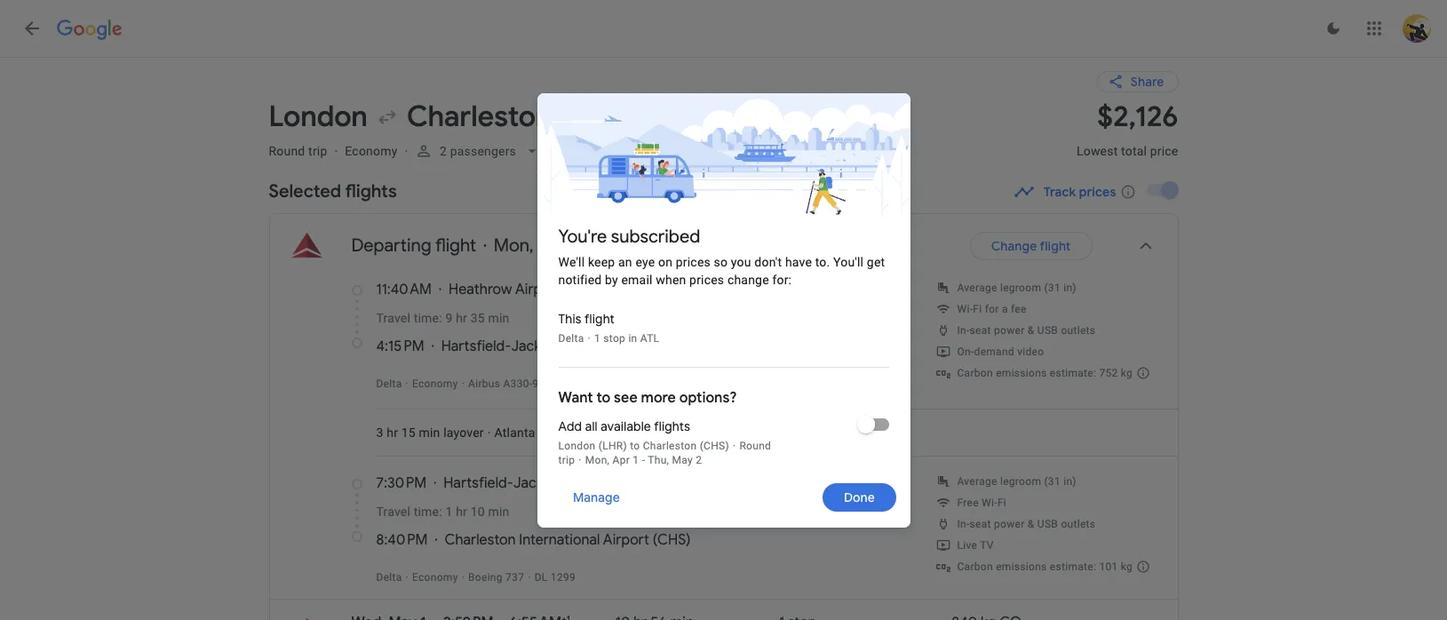 Task type: locate. For each thing, give the bounding box(es) containing it.
0 horizontal spatial round trip
[[269, 144, 328, 158]]

2 vertical spatial economy
[[412, 572, 458, 584]]

min right 10
[[488, 505, 510, 519]]

1 time: from the top
[[414, 311, 442, 325]]

(lhr) down add all available flights
[[599, 440, 627, 452]]

estimate: for charleston international airport
[[1051, 561, 1097, 573]]

charleston down 10
[[445, 532, 516, 549]]

travel up '4:15 pm'
[[376, 311, 411, 325]]

 image left the 'airbus'
[[462, 378, 465, 390]]

kg right 101
[[1122, 561, 1133, 573]]

airport
[[515, 281, 562, 299], [701, 338, 747, 356], [703, 475, 750, 493], [603, 532, 650, 549]]

 image down this flight
[[588, 332, 591, 344]]

1 usb from the top
[[1038, 325, 1059, 337]]

kg right 752
[[1122, 367, 1133, 380]]

hartsfield-jackson atlanta international airport down mon, apr 1 - thu, may 2
[[444, 475, 753, 493]]

seat for charleston international airport
[[970, 518, 992, 531]]

1 vertical spatial london
[[559, 440, 596, 452]]

carbon down live tv
[[958, 561, 994, 573]]

in-seat power & usb outlets for charleston international airport
[[958, 518, 1096, 531]]

0 vertical spatial average
[[958, 282, 998, 294]]

min for hartsfield-jackson atlanta international airport
[[488, 505, 510, 519]]

round trip down available
[[559, 440, 772, 466]]

departing
[[352, 235, 432, 257]]

hartsfield-
[[442, 338, 511, 356], [444, 475, 514, 493]]

outlets up carbon emissions estimate: 101 kilograms element
[[1062, 518, 1096, 531]]

prices down "so"
[[690, 272, 725, 287]]

international down thu,
[[619, 475, 700, 493]]

& up video
[[1028, 325, 1035, 337]]

atlanta down mon, apr 1 - thu, may 2
[[570, 475, 616, 493]]

1 stop flight. element
[[780, 614, 817, 620]]

1 seat from the top
[[970, 325, 992, 337]]

power down a
[[995, 325, 1025, 337]]

hartsfield- down 35
[[442, 338, 511, 356]]

hartsfield-jackson atlanta international airport down this flight
[[442, 338, 751, 356]]

-
[[793, 251, 797, 263], [642, 454, 646, 466]]

fi right free
[[998, 497, 1007, 509]]

0 horizontal spatial flight
[[435, 235, 477, 257]]

0 vertical spatial hartsfield-jackson atlanta international airport
[[442, 338, 751, 356]]

delta down '4:15 pm'
[[376, 378, 402, 390]]

emissions
[[820, 251, 871, 263], [997, 367, 1048, 380], [997, 561, 1048, 573]]

charleston up thu,
[[643, 440, 697, 452]]

1 vertical spatial to
[[630, 440, 640, 452]]

0 vertical spatial in)
[[1064, 282, 1077, 294]]

mon, apr 1
[[494, 235, 578, 257]]

average up wi-fi for a fee
[[958, 282, 998, 294]]

0 vertical spatial &
[[1028, 325, 1035, 337]]

0 vertical spatial round trip
[[269, 144, 328, 158]]

in- up live at the bottom right of page
[[958, 518, 970, 531]]

(31 up carbon emissions estimate: 101 kg
[[1045, 476, 1061, 488]]

flights
[[345, 180, 397, 203], [654, 418, 691, 434]]

0 vertical spatial atlanta
[[568, 338, 614, 356]]

travel for 7:30 pm
[[376, 505, 411, 519]]

0 horizontal spatial to
[[597, 389, 611, 407]]

legroom up free wi-fi
[[1001, 476, 1042, 488]]

mon, inside list
[[494, 235, 534, 257]]

time: up arrival time: 8:40 pm. text field
[[414, 505, 442, 519]]

2 vertical spatial hr
[[456, 505, 468, 519]]

kg for hartsfield-jackson atlanta international airport
[[1122, 367, 1133, 380]]

1 vertical spatial average legroom (31 in)
[[958, 476, 1077, 488]]

economy
[[345, 144, 398, 158], [412, 378, 458, 390], [412, 572, 458, 584]]

2 inside popup button
[[440, 144, 447, 158]]

0 vertical spatial apr
[[538, 235, 567, 257]]

0 vertical spatial time:
[[414, 311, 442, 325]]

2 in-seat power & usb outlets from the top
[[958, 518, 1096, 531]]

wi- left for
[[958, 303, 974, 316]]

min
[[488, 311, 510, 325], [419, 426, 440, 440], [488, 505, 510, 519]]

1 horizontal spatial 2
[[696, 454, 702, 466]]

1 vertical spatial round
[[740, 440, 772, 452]]

in-seat power & usb outlets up video
[[958, 325, 1096, 337]]

0 vertical spatial wi-
[[958, 303, 974, 316]]

23%
[[796, 251, 817, 263]]

average legroom (31 in) up fee
[[958, 282, 1077, 294]]

power down free wi-fi
[[995, 518, 1025, 531]]

delta
[[559, 332, 585, 344], [376, 378, 402, 390], [376, 572, 402, 584]]

1 vertical spatial mon,
[[586, 454, 610, 466]]

2 time: from the top
[[414, 505, 442, 519]]

round trip inside main content
[[269, 144, 328, 158]]

2 vertical spatial international
[[519, 532, 600, 549]]

2 vertical spatial emissions
[[997, 561, 1048, 573]]

(chs) inside list
[[653, 532, 691, 549]]

fi
[[974, 303, 983, 316], [998, 497, 1007, 509]]

international for 4:15 pm
[[617, 338, 698, 356]]

selected
[[269, 180, 341, 203]]

2 in) from the top
[[1064, 476, 1077, 488]]

2 in- from the top
[[958, 518, 970, 531]]

1 left keep
[[571, 235, 578, 257]]

1 vertical spatial travel
[[376, 505, 411, 519]]

2 carbon from the top
[[958, 561, 994, 573]]

min for heathrow airport
[[488, 311, 510, 325]]

1 outlets from the top
[[1062, 325, 1096, 337]]

$2,126
[[1098, 99, 1179, 135]]

london down add
[[559, 440, 596, 452]]

flight inside "change flight" button
[[1040, 238, 1072, 254]]

1 & from the top
[[1028, 325, 1035, 337]]

1 vertical spatial outlets
[[1062, 518, 1096, 531]]

0 vertical spatial usb
[[1038, 325, 1059, 337]]

dl 31
[[580, 378, 609, 390]]

0 vertical spatial seat
[[970, 325, 992, 337]]

& up carbon emissions estimate: 101 kg
[[1028, 518, 1035, 531]]

flight right the change
[[1040, 238, 1072, 254]]

1 vertical spatial &
[[1028, 518, 1035, 531]]

1 vertical spatial apr
[[613, 454, 630, 466]]

- inside popup button
[[793, 251, 797, 263]]

carbon emissions estimate: 101 kilograms element
[[958, 561, 1133, 573]]

main content containing london
[[269, 57, 1179, 620]]

1 in) from the top
[[1064, 282, 1077, 294]]

0 vertical spatial average legroom (31 in)
[[958, 282, 1077, 294]]

1 stop in atl
[[595, 332, 660, 344]]

1 in- from the top
[[958, 325, 970, 337]]

1 vertical spatial legroom
[[1001, 476, 1042, 488]]

subscribed
[[611, 225, 701, 248]]

1 vertical spatial charleston
[[643, 440, 697, 452]]

in- up on- at the bottom right of page
[[958, 325, 970, 337]]

- down "london (lhr) to charleston (chs)"
[[642, 454, 646, 466]]

0 vertical spatial round
[[269, 144, 305, 158]]

& for hartsfield-jackson atlanta international airport
[[1028, 325, 1035, 337]]

available
[[601, 418, 651, 434]]

delta down this
[[559, 332, 585, 344]]

(31 down the change flight
[[1045, 282, 1061, 294]]

average legroom (31 in) up free wi-fi
[[958, 476, 1077, 488]]

0 vertical spatial outlets
[[1062, 325, 1096, 337]]

1
[[571, 235, 578, 257], [595, 332, 601, 344], [633, 454, 639, 466], [446, 505, 453, 519]]

jackson for 7:30 pm
[[514, 475, 567, 493]]

price
[[1151, 144, 1179, 158]]

1 horizontal spatial london
[[559, 440, 596, 452]]

35
[[471, 311, 485, 325]]

2 travel from the top
[[376, 505, 411, 519]]

power for hartsfield-jackson atlanta international airport
[[995, 325, 1025, 337]]

1 average legroom (31 in) from the top
[[958, 282, 1077, 294]]

0 vertical spatial kg
[[1122, 367, 1133, 380]]

time: for 8:40 pm
[[414, 505, 442, 519]]

estimate: for hartsfield-jackson atlanta international airport
[[1051, 367, 1097, 380]]

average for charleston international airport
[[958, 476, 998, 488]]

1 average from the top
[[958, 282, 998, 294]]

2 average from the top
[[958, 476, 998, 488]]

list
[[270, 214, 1178, 620]]

1 vertical spatial estimate:
[[1051, 561, 1097, 573]]

0 vertical spatial -
[[793, 251, 797, 263]]

Departure time: 7:30 PM. text field
[[376, 475, 427, 493]]

0 vertical spatial carbon
[[958, 367, 994, 380]]

1 (31 from the top
[[1045, 282, 1061, 294]]

this flight
[[559, 311, 615, 327]]

round trip up selected
[[269, 144, 328, 158]]

2 vertical spatial atlanta
[[570, 475, 616, 493]]

estimate: left 101
[[1051, 561, 1097, 573]]

1 down "london (lhr) to charleston (chs)"
[[633, 454, 639, 466]]

keep
[[588, 255, 615, 269]]

1 vertical spatial hartsfield-
[[444, 475, 514, 493]]

economy up return flight on wednesday, may 1. leaves charleston international airport at 2:59 pm on wednesday, may 1 and arrives at heathrow airport at 6:55 am on thursday, may 2. element
[[412, 572, 458, 584]]

layover
[[444, 426, 484, 440]]

0 vertical spatial fi
[[974, 303, 983, 316]]

power
[[995, 325, 1025, 337], [995, 518, 1025, 531]]

charleston up "2 passengers" at top left
[[407, 99, 552, 135]]

2 seat from the top
[[970, 518, 992, 531]]

go back image
[[21, 18, 43, 39]]

0 vertical spatial london
[[269, 99, 368, 135]]

average legroom (31 in)
[[958, 282, 1077, 294], [958, 476, 1077, 488]]

travel down departure time: 7:30 pm. text field
[[376, 505, 411, 519]]

1 vertical spatial carbon
[[958, 561, 994, 573]]

atlanta
[[568, 338, 614, 356], [495, 426, 536, 440], [570, 475, 616, 493]]

in-seat power & usb outlets up tv
[[958, 518, 1096, 531]]

None text field
[[1077, 99, 1179, 174]]

0 vertical spatial estimate:
[[1051, 367, 1097, 380]]

2 passengers button
[[408, 135, 549, 167]]

jackson for 4:15 pm
[[511, 338, 565, 356]]

options?
[[680, 389, 738, 407]]

stop
[[604, 332, 626, 344]]

done button
[[823, 476, 896, 519]]

0 vertical spatial in-seat power & usb outlets
[[958, 325, 1096, 337]]

1 vertical spatial in-seat power & usb outlets
[[958, 518, 1096, 531]]

1 travel from the top
[[376, 311, 411, 325]]

economy for 7:30 pm
[[412, 572, 458, 584]]

2 right may
[[696, 454, 702, 466]]

apr down "london (lhr) to charleston (chs)"
[[613, 454, 630, 466]]

average
[[958, 282, 998, 294], [958, 476, 998, 488]]

learn more about tracked prices image
[[1120, 184, 1136, 200]]

dl 1299
[[535, 572, 576, 584]]

(lhr)
[[565, 281, 600, 299], [599, 440, 627, 452]]

carbon emissions estimate: 752 kilograms element
[[958, 367, 1133, 380]]

to
[[597, 389, 611, 407], [630, 440, 640, 452]]

1 vertical spatial trip
[[559, 454, 575, 466]]

international up "more"
[[617, 338, 698, 356]]

hartsfield- up 10
[[444, 475, 514, 493]]

carbon emissions estimate: 101 kg
[[958, 561, 1133, 573]]

you're
[[559, 225, 607, 248]]

want to see more options?
[[559, 389, 738, 407]]

seat
[[970, 325, 992, 337], [970, 518, 992, 531]]

economy up selected flights
[[345, 144, 398, 158]]

atlanta down this flight
[[568, 338, 614, 356]]

0 horizontal spatial -
[[642, 454, 646, 466]]

international up dl 1299
[[519, 532, 600, 549]]

1 vertical spatial wi-
[[982, 497, 998, 509]]

2 vertical spatial charleston
[[445, 532, 516, 549]]

0 horizontal spatial fi
[[974, 303, 983, 316]]

hartsfield- for 7:30 pm
[[444, 475, 514, 493]]

hartsfield- for 4:15 pm
[[442, 338, 511, 356]]

1 estimate: from the top
[[1051, 367, 1097, 380]]

0 vertical spatial 2
[[440, 144, 447, 158]]

emissions for heathrow airport
[[997, 367, 1048, 380]]

london for london (lhr) to charleston (chs)
[[559, 440, 596, 452]]

 image left "2 passengers" at top left
[[405, 144, 408, 158]]

1 horizontal spatial round
[[740, 440, 772, 452]]

1 power from the top
[[995, 325, 1025, 337]]

1 horizontal spatial (chs)
[[700, 440, 730, 452]]

hr left 10
[[456, 505, 468, 519]]

0 horizontal spatial flights
[[345, 180, 397, 203]]

mon, down "all"
[[586, 454, 610, 466]]

2 (31 from the top
[[1045, 476, 1061, 488]]

prices left "so"
[[676, 255, 711, 269]]

1 horizontal spatial mon,
[[586, 454, 610, 466]]

0 horizontal spatial london
[[269, 99, 368, 135]]

1 legroom from the top
[[1001, 282, 1042, 294]]

 image
[[405, 144, 408, 158], [588, 332, 591, 344], [462, 378, 465, 390], [488, 426, 491, 440], [406, 572, 409, 584]]

1 vertical spatial hartsfield-jackson atlanta international airport
[[444, 475, 753, 493]]

estimate: left 752
[[1051, 367, 1097, 380]]

1 vertical spatial delta
[[376, 378, 402, 390]]

free wi-fi
[[958, 497, 1007, 509]]

1 vertical spatial time:
[[414, 505, 442, 519]]

hr right 3
[[387, 426, 398, 440]]

hr for 7:30 pm
[[456, 505, 468, 519]]

a
[[1003, 303, 1009, 316]]

0 vertical spatial legroom
[[1001, 282, 1042, 294]]

2 legroom from the top
[[1001, 476, 1042, 488]]

1 horizontal spatial flight
[[585, 311, 615, 327]]

when
[[656, 272, 687, 287]]

1 carbon from the top
[[958, 367, 994, 380]]

1 left 10
[[446, 505, 453, 519]]

to up mon, apr 1 - thu, may 2
[[630, 440, 640, 452]]

0 vertical spatial (31
[[1045, 282, 1061, 294]]

prices
[[1080, 184, 1117, 200], [676, 255, 711, 269], [690, 272, 725, 287]]

2 kg from the top
[[1122, 561, 1133, 573]]

-23% emissions
[[793, 251, 871, 263]]

in) for hartsfield-jackson atlanta international airport
[[1064, 282, 1077, 294]]

usb up carbon emissions estimate: 101 kg
[[1038, 518, 1059, 531]]

2 usb from the top
[[1038, 518, 1059, 531]]

2 & from the top
[[1028, 518, 1035, 531]]

2 vertical spatial delta
[[376, 572, 402, 584]]

2
[[440, 144, 447, 158], [696, 454, 702, 466]]

trip down (atl) at left bottom
[[559, 454, 575, 466]]

mon, up heathrow airport (lhr)
[[494, 235, 534, 257]]

outlets
[[1062, 325, 1096, 337], [1062, 518, 1096, 531]]

0 vertical spatial in-
[[958, 325, 970, 337]]

1 vertical spatial prices
[[676, 255, 711, 269]]

to.
[[816, 255, 831, 269]]

average up free wi-fi
[[958, 476, 998, 488]]

wi- right free
[[982, 497, 998, 509]]

1 horizontal spatial flights
[[654, 418, 691, 434]]

wi-
[[958, 303, 974, 316], [982, 497, 998, 509]]

min right 35
[[488, 311, 510, 325]]

1 horizontal spatial apr
[[613, 454, 630, 466]]

none text field containing $2,126
[[1077, 99, 1179, 174]]

0 vertical spatial hr
[[456, 311, 468, 325]]

jackson down the atlanta (atl)
[[514, 475, 567, 493]]

1 vertical spatial -
[[642, 454, 646, 466]]

(chs) down options?
[[700, 440, 730, 452]]

0 vertical spatial delta
[[559, 332, 585, 344]]

london up selected
[[269, 99, 368, 135]]

 image
[[335, 144, 338, 158], [406, 378, 409, 390], [733, 440, 736, 452], [462, 572, 465, 584]]

seat down wi-fi for a fee
[[970, 325, 992, 337]]

a330-
[[504, 378, 533, 390]]

main content
[[269, 57, 1179, 620]]

0 vertical spatial (lhr)
[[565, 281, 600, 299]]

1 vertical spatial emissions
[[997, 367, 1048, 380]]

flight up stop
[[585, 311, 615, 327]]

0 vertical spatial to
[[597, 389, 611, 407]]

- right the don't
[[793, 251, 797, 263]]

1 vertical spatial economy
[[412, 378, 458, 390]]

min right 15 at the bottom left of page
[[419, 426, 440, 440]]

2 horizontal spatial flight
[[1040, 238, 1072, 254]]

& for charleston international airport
[[1028, 518, 1035, 531]]

2 power from the top
[[995, 518, 1025, 531]]

1 vertical spatial round trip
[[559, 440, 772, 466]]

1 horizontal spatial -
[[793, 251, 797, 263]]

prices left 'learn more about tracked prices' icon
[[1080, 184, 1117, 200]]

(31
[[1045, 282, 1061, 294], [1045, 476, 1061, 488]]

time:
[[414, 311, 442, 325], [414, 505, 442, 519]]

1 vertical spatial 2
[[696, 454, 702, 466]]

to left see on the bottom left of the page
[[597, 389, 611, 407]]

hr right the 9
[[456, 311, 468, 325]]

thu,
[[648, 454, 670, 466]]

fi left for
[[974, 303, 983, 316]]

15
[[402, 426, 416, 440]]

usb up video
[[1038, 325, 1059, 337]]

 image left boeing
[[462, 572, 465, 584]]

1 kg from the top
[[1122, 367, 1133, 380]]

1 vertical spatial fi
[[998, 497, 1007, 509]]

0 horizontal spatial apr
[[538, 235, 567, 257]]

1 in-seat power & usb outlets from the top
[[958, 325, 1096, 337]]

lowest
[[1077, 144, 1119, 158]]

1 vertical spatial kg
[[1122, 561, 1133, 573]]

carbon
[[958, 367, 994, 380], [958, 561, 994, 573]]

trip up selected
[[309, 144, 328, 158]]

0 horizontal spatial mon,
[[494, 235, 534, 257]]

2 outlets from the top
[[1062, 518, 1096, 531]]

don't
[[755, 255, 782, 269]]

1 vertical spatial (chs)
[[653, 532, 691, 549]]

1 for mon, apr 1 - thu, may 2
[[633, 454, 639, 466]]

this
[[559, 311, 582, 327]]

average legroom (31 in) for charleston international airport
[[958, 476, 1077, 488]]

add
[[559, 418, 582, 434]]

atlanta for 7:30 pm
[[570, 475, 616, 493]]

2 left passengers
[[440, 144, 447, 158]]

atlanta left (atl) at left bottom
[[495, 426, 536, 440]]

(chs) up total duration 10 hr 56 min. element
[[653, 532, 691, 549]]

flights down "more"
[[654, 418, 691, 434]]

hartsfield-jackson atlanta international airport for 7:30 pm
[[444, 475, 753, 493]]

carbon down on- at the bottom right of page
[[958, 367, 994, 380]]

2 estimate: from the top
[[1051, 561, 1097, 573]]

legroom
[[1001, 282, 1042, 294], [1001, 476, 1042, 488]]

you're subscribed we'll keep an eye on prices so you don't have to. you'll get notified by email when prices change for:
[[559, 225, 886, 287]]

(31 for charleston international airport
[[1045, 476, 1061, 488]]

jackson up 900neo
[[511, 338, 565, 356]]

0 horizontal spatial trip
[[309, 144, 328, 158]]

time: left the 9
[[414, 311, 442, 325]]

power for charleston international airport
[[995, 518, 1025, 531]]

2 average legroom (31 in) from the top
[[958, 476, 1077, 488]]

international
[[617, 338, 698, 356], [619, 475, 700, 493], [519, 532, 600, 549]]

kg
[[1122, 367, 1133, 380], [1122, 561, 1133, 573]]

outlets up carbon emissions estimate: 752 kg
[[1062, 325, 1096, 337]]

1 vertical spatial jackson
[[514, 475, 567, 493]]

 image right layover
[[488, 426, 491, 440]]

flights up departing
[[345, 180, 397, 203]]



Task type: vqa. For each thing, say whether or not it's contained in the screenshot.
"time:" to the bottom
yes



Task type: describe. For each thing, give the bounding box(es) containing it.
0 vertical spatial trip
[[309, 144, 328, 158]]

emissions for hartsfield-jackson atlanta international airport
[[997, 561, 1048, 573]]

London to Charleston and back text field
[[269, 99, 1056, 135]]

mon, for mon, apr 1 - thu, may 2
[[586, 454, 610, 466]]

flight for departing flight
[[435, 235, 477, 257]]

international for 7:30 pm
[[619, 475, 700, 493]]

1 left stop
[[595, 332, 601, 344]]

all
[[586, 418, 598, 434]]

airport up options?
[[701, 338, 747, 356]]

1 horizontal spatial round trip
[[559, 440, 772, 466]]

on
[[659, 255, 673, 269]]

on-
[[958, 346, 975, 358]]

manage
[[573, 489, 620, 505]]

Arrival time: 6:55 AM on  Thursday, May 2. text field
[[510, 613, 571, 620]]

0 vertical spatial (chs)
[[700, 440, 730, 452]]

900neo
[[533, 378, 570, 390]]

Arrival time: 4:15 PM. text field
[[376, 338, 425, 356]]

 image down the 8:40 pm
[[406, 572, 409, 584]]

1 horizontal spatial fi
[[998, 497, 1007, 509]]

you
[[731, 255, 752, 269]]

10
[[471, 505, 485, 519]]

 image down options?
[[733, 440, 736, 452]]

3 hr 15 min layover
[[376, 426, 484, 440]]

track
[[1044, 184, 1077, 200]]

$2,126 lowest total price
[[1077, 99, 1179, 158]]

carbon for hartsfield-jackson atlanta international airport
[[958, 367, 994, 380]]

mon, for mon, apr 1
[[494, 235, 534, 257]]

economy for 11:40 am
[[412, 378, 458, 390]]

737
[[506, 572, 525, 584]]

get
[[867, 255, 886, 269]]

done
[[844, 489, 875, 505]]

 image up selected flights
[[335, 144, 338, 158]]

1 for travel time: 1 hr 10 min
[[446, 505, 453, 519]]

time: for 4:15 pm
[[414, 311, 442, 325]]

apr for mon, apr 1
[[538, 235, 567, 257]]

more
[[641, 389, 676, 407]]

airbus
[[469, 378, 501, 390]]

2 passengers
[[440, 144, 517, 158]]

delta for hartsfield-jackson atlanta international airport
[[376, 572, 402, 584]]

flight for this flight
[[585, 311, 615, 327]]

delta for heathrow airport
[[376, 378, 402, 390]]

change
[[992, 238, 1038, 254]]

1 vertical spatial flights
[[654, 418, 691, 434]]

want
[[559, 389, 593, 407]]

1 vertical spatial hr
[[387, 426, 398, 440]]

0 vertical spatial prices
[[1080, 184, 1117, 200]]

usb for charleston international airport
[[1038, 518, 1059, 531]]

carbon for charleston international airport
[[958, 561, 994, 573]]

video
[[1018, 346, 1045, 358]]

average legroom (31 in) for hartsfield-jackson atlanta international airport
[[958, 282, 1077, 294]]

boeing
[[469, 572, 503, 584]]

list containing departing flight
[[270, 214, 1178, 620]]

tv
[[981, 540, 994, 552]]

share button
[[1098, 71, 1179, 92]]

eye
[[636, 255, 655, 269]]

may
[[672, 454, 693, 466]]

by
[[605, 272, 619, 287]]

seat for hartsfield-jackson atlanta international airport
[[970, 325, 992, 337]]

flight for change flight
[[1040, 238, 1072, 254]]

wi-fi for a fee
[[958, 303, 1027, 316]]

have
[[786, 255, 812, 269]]

on-demand video
[[958, 346, 1045, 358]]

1 vertical spatial (lhr)
[[599, 440, 627, 452]]

2126 us dollars element
[[1098, 99, 1179, 135]]

heathrow airport (lhr)
[[449, 281, 600, 299]]

for:
[[773, 272, 792, 287]]

hartsfield-jackson atlanta international airport for 4:15 pm
[[442, 338, 751, 356]]

101
[[1100, 561, 1119, 573]]

4:15 pm
[[376, 338, 425, 356]]

legroom for hartsfield-jackson atlanta international airport
[[1001, 282, 1042, 294]]

share
[[1131, 74, 1165, 90]]

travel time: 9 hr 35 min
[[376, 311, 510, 325]]

usb for hartsfield-jackson atlanta international airport
[[1038, 325, 1059, 337]]

total
[[1122, 144, 1148, 158]]

travel for 11:40 am
[[376, 311, 411, 325]]

apr for mon, apr 1 - thu, may 2
[[613, 454, 630, 466]]

we'll
[[559, 255, 585, 269]]

average for hartsfield-jackson atlanta international airport
[[958, 282, 998, 294]]

live
[[958, 540, 978, 552]]

Departure time: 2:59 PM. text field
[[444, 614, 494, 620]]

return flight on wednesday, may 1. leaves charleston international airport at 2:59 pm on wednesday, may 1 and arrives at heathrow airport at 6:55 am on thursday, may 2. element
[[352, 613, 571, 620]]

notified
[[559, 272, 602, 287]]

2 vertical spatial prices
[[690, 272, 725, 287]]

selected flights
[[269, 180, 397, 203]]

outlets for charleston international airport
[[1062, 518, 1096, 531]]

in- for hartsfield-jackson atlanta international airport
[[958, 325, 970, 337]]

free
[[958, 497, 979, 509]]

charleston for charleston international airport (chs)
[[445, 532, 516, 549]]

0 horizontal spatial wi-
[[958, 303, 974, 316]]

1 horizontal spatial wi-
[[982, 497, 998, 509]]

mon, apr 1 - thu, may 2
[[586, 454, 702, 466]]

3
[[376, 426, 384, 440]]

email
[[622, 272, 653, 287]]

see
[[614, 389, 638, 407]]

airport up this
[[515, 281, 562, 299]]

london for london
[[269, 99, 368, 135]]

in-seat power & usb outlets for hartsfield-jackson atlanta international airport
[[958, 325, 1096, 337]]

atlanta (atl)
[[495, 426, 570, 440]]

add all available flights
[[559, 418, 691, 434]]

kg for charleston international airport
[[1122, 561, 1133, 573]]

0 horizontal spatial round
[[269, 144, 305, 158]]

atl
[[641, 332, 660, 344]]

in
[[629, 332, 638, 344]]

legroom for charleston international airport
[[1001, 476, 1042, 488]]

charleston international airport (chs)
[[445, 532, 691, 549]]

departing flight
[[352, 235, 477, 257]]

airbus a330-900neo
[[469, 378, 570, 390]]

fee
[[1012, 303, 1027, 316]]

1 for mon, apr 1
[[571, 235, 578, 257]]

1 vertical spatial atlanta
[[495, 426, 536, 440]]

for
[[985, 303, 1000, 316]]

outlets for hartsfield-jackson atlanta international airport
[[1062, 325, 1096, 337]]

change flight button
[[971, 232, 1093, 260]]

demand
[[975, 346, 1015, 358]]

live tv
[[958, 540, 994, 552]]

 image down '4:15 pm'
[[406, 378, 409, 390]]

in) for charleston international airport
[[1064, 476, 1077, 488]]

flight details. departing flight on monday, april 1. leaves heathrow airport at 11:40 am on monday, april 1 and arrives at charleston international airport at 8:40 pm on monday, april 1. image
[[1136, 236, 1157, 257]]

airport down 'manage'
[[603, 532, 650, 549]]

hr for 11:40 am
[[456, 311, 468, 325]]

london (lhr) to charleston (chs)
[[559, 440, 730, 452]]

you'll
[[834, 255, 864, 269]]

in- for charleston international airport
[[958, 518, 970, 531]]

11:40 am
[[376, 281, 432, 299]]

1 vertical spatial min
[[419, 426, 440, 440]]

atlanta for 4:15 pm
[[568, 338, 614, 356]]

9
[[446, 311, 453, 325]]

passengers
[[451, 144, 517, 158]]

track prices
[[1044, 184, 1117, 200]]

charleston for charleston
[[407, 99, 552, 135]]

Departure time: 11:40 AM. text field
[[376, 281, 432, 299]]

travel time: 1 hr 10 min
[[376, 505, 510, 519]]

an
[[619, 255, 633, 269]]

heathrow
[[449, 281, 513, 299]]

(atl)
[[539, 426, 570, 440]]

0 vertical spatial flights
[[345, 180, 397, 203]]

(31 for hartsfield-jackson atlanta international airport
[[1045, 282, 1061, 294]]

752
[[1100, 367, 1119, 380]]

1 horizontal spatial to
[[630, 440, 640, 452]]

so
[[714, 255, 728, 269]]

Arrival time: 8:40 PM. text field
[[376, 532, 428, 549]]

8:40 pm
[[376, 532, 428, 549]]

airport down options?
[[703, 475, 750, 493]]

total duration 10 hr 56 min. element
[[616, 614, 780, 620]]

1 horizontal spatial trip
[[559, 454, 575, 466]]

0 vertical spatial economy
[[345, 144, 398, 158]]

change flight
[[992, 238, 1072, 254]]

7:30 pm
[[376, 475, 427, 493]]

emissions inside popup button
[[820, 251, 871, 263]]

-23% emissions button
[[787, 228, 891, 267]]

change
[[728, 272, 770, 287]]



